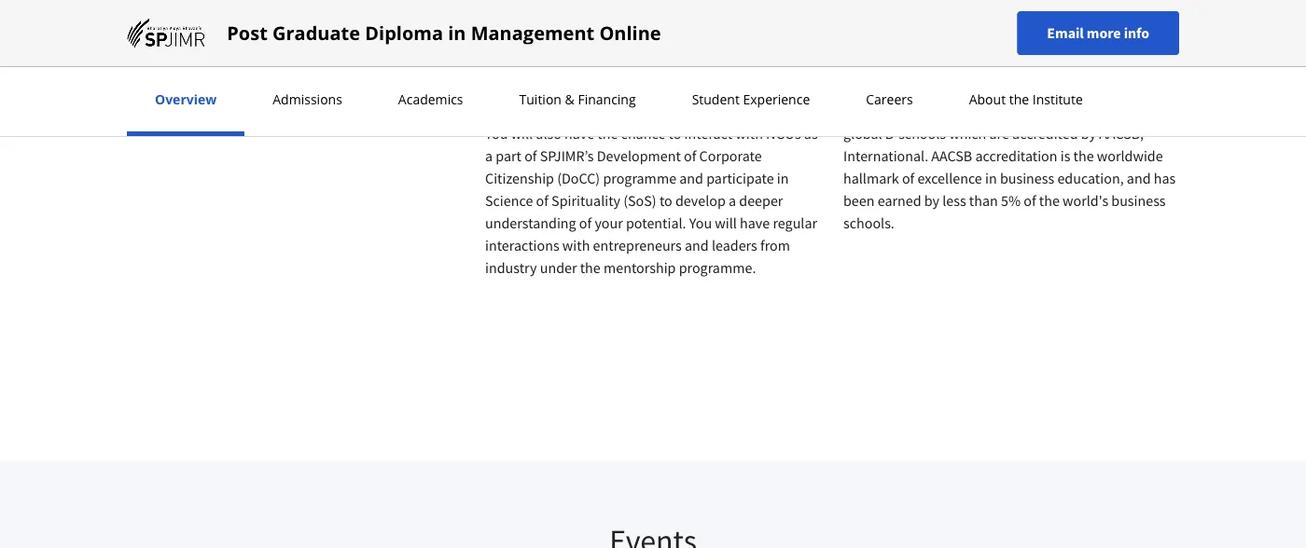 Task type: describe. For each thing, give the bounding box(es) containing it.
less
[[943, 192, 967, 211]]

will up leaders
[[715, 214, 737, 233]]

aacsb,
[[1100, 125, 1145, 143]]

cutting-
[[844, 57, 893, 76]]

to inside develop your functional management skills and grow as an innovative leader through classroom and beyond-classroom learning. you will also get access to career enhancement and mentorship sessions with spjimr's faculty.
[[449, 57, 462, 76]]

0 horizontal spatial part
[[496, 147, 522, 166]]

leader
[[230, 35, 270, 54]]

has
[[1155, 170, 1176, 188]]

accredited
[[1013, 125, 1079, 143]]

1 vertical spatial by
[[925, 192, 940, 211]]

through
[[273, 35, 323, 54]]

and down get
[[485, 35, 509, 54]]

for inside get opportunities to develop your professional skills and for your personal growth. as a part of the programme, you will work on case studies and projects that give you hands-on experience and help you apply your knowledge in real-world scenarios. you will also have the chance to interact with ngos as a part of spjimr's development of corporate citizenship (docc) programme and participate in science of spirituality (sos) to develop a deeper understanding of your potential. you will have regular interactions with entrepreneurs and leaders from industry under the mentorship programme.
[[512, 35, 530, 54]]

scenarios.
[[734, 102, 797, 121]]

1981
[[988, 35, 1018, 54]]

top
[[1145, 102, 1166, 121]]

business down has
[[1112, 192, 1167, 211]]

and left grow
[[400, 13, 424, 31]]

worldwide
[[1098, 147, 1164, 166]]

spjimr is a leading postgraduate management institute established in 1981 in mumbai. it offers cutting-edge, modern, and pragmatic business education that prepares students for success in the global business realm. spjimr is in the league of top global b-schools which are accredited by aacsb, international. aacsb accreditation is the worldwide hallmark of excellence in business education, and has been earned by less than 5% of the world's business schools.
[[844, 13, 1176, 233]]

get
[[485, 13, 507, 31]]

deeper
[[740, 192, 784, 211]]

1 vertical spatial on
[[665, 80, 681, 99]]

education,
[[1058, 170, 1125, 188]]

programme,
[[485, 57, 563, 76]]

info
[[1125, 24, 1150, 42]]

that inside spjimr is a leading postgraduate management institute established in 1981 in mumbai. it offers cutting-edge, modern, and pragmatic business education that prepares students for success in the global business realm. spjimr is in the league of top global b-schools which are accredited by aacsb, international. aacsb accreditation is the worldwide hallmark of excellence in business education, and has been earned by less than 5% of the world's business schools.
[[910, 80, 935, 99]]

help
[[782, 80, 810, 99]]

personal
[[564, 35, 619, 54]]

schools
[[899, 125, 947, 143]]

in right the success
[[1124, 80, 1136, 99]]

skills inside get opportunities to develop your professional skills and for your personal growth. as a part of the programme, you will work on case studies and projects that give you hands-on experience and help you apply your knowledge in real-world scenarios. you will also have the chance to interact with ngos as a part of spjimr's development of corporate citizenship (docc) programme and participate in science of spirituality (sos) to develop a deeper understanding of your potential. you will have regular interactions with entrepreneurs and leaders from industry under the mentorship programme.
[[779, 13, 810, 31]]

and up "scenarios."
[[755, 80, 779, 99]]

with inside develop your functional management skills and grow as an innovative leader through classroom and beyond-classroom learning. you will also get access to career enhancement and mentorship sessions with spjimr's faculty.
[[416, 80, 444, 99]]

development
[[597, 147, 681, 166]]

institute
[[844, 35, 896, 54]]

and down 1981
[[986, 57, 1010, 76]]

innovative
[[162, 35, 228, 54]]

student experience link
[[687, 91, 816, 108]]

in left real-
[[652, 102, 664, 121]]

spjimr's inside get opportunities to develop your professional skills and for your personal growth. as a part of the programme, you will work on case studies and projects that give you hands-on experience and help you apply your knowledge in real-world scenarios. you will also have the chance to interact with ngos as a part of spjimr's development of corporate citizenship (docc) programme and participate in science of spirituality (sos) to develop a deeper understanding of your potential. you will have regular interactions with entrepreneurs and leaders from industry under the mentorship programme.
[[540, 147, 594, 166]]

of down spirituality
[[580, 214, 592, 233]]

post graduate diploma in management online
[[227, 20, 662, 46]]

0 horizontal spatial develop
[[614, 13, 665, 31]]

1 horizontal spatial by
[[1082, 125, 1097, 143]]

about the institute link
[[964, 91, 1089, 108]]

your down spirituality
[[595, 214, 623, 233]]

develop
[[127, 13, 178, 31]]

of up citizenship
[[525, 147, 537, 166]]

entrepreneurs
[[593, 237, 682, 255]]

the right "about"
[[1010, 91, 1030, 108]]

hands-
[[622, 80, 665, 99]]

as inside develop your functional management skills and grow as an innovative leader through classroom and beyond-classroom learning. you will also get access to career enhancement and mentorship sessions with spjimr's faculty.
[[127, 35, 141, 54]]

careers link
[[861, 91, 919, 108]]

citizenship
[[485, 170, 554, 188]]

(sos)
[[624, 192, 657, 211]]

about the institute
[[970, 91, 1084, 108]]

careers
[[867, 91, 914, 108]]

experience
[[744, 91, 811, 108]]

to down real-
[[669, 125, 682, 143]]

overview
[[155, 91, 217, 108]]

case
[[670, 57, 698, 76]]

academics
[[398, 91, 464, 108]]

than
[[970, 192, 999, 211]]

your down opportunities
[[533, 35, 561, 54]]

2 vertical spatial is
[[1061, 147, 1071, 166]]

pragmatic
[[1013, 57, 1076, 76]]

in left get
[[448, 20, 466, 46]]

earned
[[878, 192, 922, 211]]

in up deeper
[[777, 170, 789, 188]]

the up accredited
[[1061, 102, 1082, 121]]

your down give
[[549, 102, 578, 121]]

projects
[[485, 80, 536, 99]]

modern,
[[930, 57, 983, 76]]

get
[[383, 57, 403, 76]]

1 horizontal spatial you
[[566, 57, 589, 76]]

understanding
[[485, 214, 577, 233]]

a inside spjimr is a leading postgraduate management institute established in 1981 in mumbai. it offers cutting-edge, modern, and pragmatic business education that prepares students for success in the global business realm. spjimr is in the league of top global b-schools which are accredited by aacsb, international. aacsb accreditation is the worldwide hallmark of excellence in business education, and has been earned by less than 5% of the world's business schools.
[[905, 13, 912, 31]]

2 vertical spatial you
[[485, 102, 509, 121]]

skills inside develop your functional management skills and grow as an innovative leader through classroom and beyond-classroom learning. you will also get access to career enhancement and mentorship sessions with spjimr's faculty.
[[365, 13, 397, 31]]

s.p. jain institute of management and research image
[[127, 18, 205, 48]]

programme.
[[679, 259, 757, 278]]

the right under at the left of page
[[580, 259, 601, 278]]

5%
[[1002, 192, 1021, 211]]

email more info
[[1048, 24, 1150, 42]]

2 vertical spatial you
[[690, 214, 712, 233]]

it
[[1093, 35, 1102, 54]]

email more info button
[[1018, 11, 1180, 55]]

experience
[[684, 80, 752, 99]]

knowledge
[[581, 102, 649, 121]]

and down learning.
[[258, 80, 282, 99]]

industry
[[485, 259, 537, 278]]

realm.
[[943, 102, 983, 121]]

schools.
[[844, 214, 895, 233]]

will inside develop your functional management skills and grow as an innovative leader through classroom and beyond-classroom learning. you will also get access to career enhancement and mentorship sessions with spjimr's faculty.
[[330, 57, 352, 76]]

education
[[844, 80, 907, 99]]

spirituality
[[552, 192, 621, 211]]

tuition & financing link
[[514, 91, 642, 108]]

grow
[[427, 13, 458, 31]]

a down participate
[[729, 192, 737, 211]]

prepares
[[938, 80, 993, 99]]

spjimr's inside develop your functional management skills and grow as an innovative leader through classroom and beyond-classroom learning. you will also get access to career enhancement and mentorship sessions with spjimr's faculty.
[[127, 102, 181, 121]]

mumbai.
[[1036, 35, 1090, 54]]

of up understanding
[[536, 192, 549, 211]]

mentorship inside develop your functional management skills and grow as an innovative leader through classroom and beyond-classroom learning. you will also get access to career enhancement and mentorship sessions with spjimr's faculty.
[[285, 80, 358, 99]]

2 global from the top
[[844, 125, 883, 143]]

to up potential. in the top of the page
[[660, 192, 673, 211]]

professional
[[699, 13, 776, 31]]

been
[[844, 192, 875, 211]]

1 horizontal spatial is
[[1033, 102, 1043, 121]]

also inside develop your functional management skills and grow as an innovative leader through classroom and beyond-classroom learning. you will also get access to career enhancement and mentorship sessions with spjimr's faculty.
[[355, 57, 380, 76]]

leading
[[915, 13, 961, 31]]

chance
[[621, 125, 666, 143]]



Task type: vqa. For each thing, say whether or not it's contained in the screenshot.
OFFERED
no



Task type: locate. For each thing, give the bounding box(es) containing it.
established
[[899, 35, 970, 54]]

1 skills from the left
[[365, 13, 397, 31]]

for up 'programme,'
[[512, 35, 530, 54]]

your up as on the top of the page
[[667, 13, 696, 31]]

programme
[[603, 170, 677, 188]]

on up real-
[[665, 80, 681, 99]]

1 horizontal spatial have
[[740, 214, 770, 233]]

edge,
[[893, 57, 927, 76]]

student
[[692, 91, 740, 108]]

as inside get opportunities to develop your professional skills and for your personal growth. as a part of the programme, you will work on case studies and projects that give you hands-on experience and help you apply your knowledge in real-world scenarios. you will also have the chance to interact with ngos as a part of spjimr's development of corporate citizenship (docc) programme and participate in science of spirituality (sos) to develop a deeper understanding of your potential. you will have regular interactions with entrepreneurs and leaders from industry under the mentorship programme.
[[805, 125, 818, 143]]

for down pragmatic
[[1053, 80, 1071, 99]]

access
[[406, 57, 446, 76]]

spjimr's
[[127, 102, 181, 121], [540, 147, 594, 166]]

as right ngos
[[805, 125, 818, 143]]

0 vertical spatial classroom
[[326, 35, 390, 54]]

business up schools
[[886, 102, 940, 121]]

in
[[448, 20, 466, 46], [973, 35, 985, 54], [1021, 35, 1033, 54], [1124, 80, 1136, 99], [652, 102, 664, 121], [1046, 102, 1058, 121], [777, 170, 789, 188], [986, 170, 998, 188]]

management up through
[[279, 13, 362, 31]]

1 horizontal spatial mentorship
[[604, 259, 676, 278]]

1 vertical spatial global
[[844, 125, 883, 143]]

that left &
[[539, 80, 564, 99]]

you up knowledge in the left of the page
[[596, 80, 619, 99]]

regular
[[773, 214, 818, 233]]

management inside develop your functional management skills and grow as an innovative leader through classroom and beyond-classroom learning. you will also get access to career enhancement and mentorship sessions with spjimr's faculty.
[[279, 13, 362, 31]]

0 horizontal spatial also
[[355, 57, 380, 76]]

world's
[[1063, 192, 1109, 211]]

on left case on the right
[[651, 57, 667, 76]]

0 horizontal spatial spjimr
[[844, 13, 889, 31]]

1 horizontal spatial that
[[910, 80, 935, 99]]

post
[[227, 20, 268, 46]]

0 vertical spatial develop
[[614, 13, 665, 31]]

1 horizontal spatial classroom
[[326, 35, 390, 54]]

growth.
[[622, 35, 670, 54]]

league
[[1085, 102, 1126, 121]]

management up "it"
[[1050, 13, 1134, 31]]

and down worldwide
[[1128, 170, 1152, 188]]

leaders
[[712, 237, 758, 255]]

mentorship down entrepreneurs
[[604, 259, 676, 278]]

of up "earned" at the right
[[903, 170, 915, 188]]

learning.
[[246, 57, 301, 76]]

a up citizenship
[[485, 147, 493, 166]]

of
[[730, 35, 743, 54], [1129, 102, 1142, 121], [525, 147, 537, 166], [684, 147, 697, 166], [903, 170, 915, 188], [536, 192, 549, 211], [1024, 192, 1037, 211], [580, 214, 592, 233]]

students
[[996, 80, 1050, 99]]

1 management from the left
[[279, 13, 362, 31]]

classroom up enhancement
[[179, 57, 243, 76]]

academics link
[[393, 91, 469, 108]]

in up accredited
[[1046, 102, 1058, 121]]

1 horizontal spatial spjimr
[[986, 102, 1030, 121]]

1 vertical spatial with
[[736, 125, 764, 143]]

0 horizontal spatial as
[[127, 35, 141, 54]]

you up give
[[566, 57, 589, 76]]

aacsb
[[932, 147, 973, 166]]

0 horizontal spatial with
[[416, 80, 444, 99]]

0 horizontal spatial spjimr's
[[127, 102, 181, 121]]

hallmark
[[844, 170, 900, 188]]

1 vertical spatial mentorship
[[604, 259, 676, 278]]

to right access
[[449, 57, 462, 76]]

business up the success
[[1079, 57, 1134, 76]]

of down interact
[[684, 147, 697, 166]]

spjimr's down career
[[127, 102, 181, 121]]

with down "scenarios."
[[736, 125, 764, 143]]

0 vertical spatial spjimr's
[[127, 102, 181, 121]]

graduate
[[273, 20, 360, 46]]

business
[[1079, 57, 1134, 76], [886, 102, 940, 121], [1001, 170, 1055, 188], [1112, 192, 1167, 211]]

of right 5%
[[1024, 192, 1037, 211]]

0 vertical spatial by
[[1082, 125, 1097, 143]]

by
[[1082, 125, 1097, 143], [925, 192, 940, 211]]

0 vertical spatial also
[[355, 57, 380, 76]]

about
[[970, 91, 1006, 108]]

management inside spjimr is a leading postgraduate management institute established in 1981 in mumbai. it offers cutting-edge, modern, and pragmatic business education that prepares students for success in the global business realm. spjimr is in the league of top global b-schools which are accredited by aacsb, international. aacsb accreditation is the worldwide hallmark of excellence in business education, and has been earned by less than 5% of the world's business schools.
[[1050, 13, 1134, 31]]

part
[[701, 35, 727, 54], [496, 147, 522, 166]]

participate
[[707, 170, 775, 188]]

1 horizontal spatial also
[[536, 125, 562, 143]]

part up studies
[[701, 35, 727, 54]]

you up leaders
[[690, 214, 712, 233]]

0 horizontal spatial is
[[892, 13, 902, 31]]

postgraduate
[[964, 13, 1047, 31]]

your inside develop your functional management skills and grow as an innovative leader through classroom and beyond-classroom learning. you will also get access to career enhancement and mentorship sessions with spjimr's faculty.
[[181, 13, 209, 31]]

1 vertical spatial you
[[596, 80, 619, 99]]

beyond-
[[127, 57, 179, 76]]

tuition
[[520, 91, 562, 108]]

1 vertical spatial spjimr
[[986, 102, 1030, 121]]

1 horizontal spatial you
[[485, 125, 508, 143]]

0 vertical spatial on
[[651, 57, 667, 76]]

science
[[485, 192, 533, 211]]

0 horizontal spatial have
[[565, 125, 595, 143]]

0 vertical spatial you
[[304, 57, 327, 76]]

0 vertical spatial spjimr
[[844, 13, 889, 31]]

0 horizontal spatial classroom
[[179, 57, 243, 76]]

skills up get
[[365, 13, 397, 31]]

more
[[1087, 24, 1122, 42]]

interact
[[685, 125, 733, 143]]

1 vertical spatial is
[[1033, 102, 1043, 121]]

classroom up get
[[326, 35, 390, 54]]

in right 1981
[[1021, 35, 1033, 54]]

and down corporate at the right top of the page
[[680, 170, 704, 188]]

business down accreditation
[[1001, 170, 1055, 188]]

a left leading
[[905, 13, 912, 31]]

with up under at the left of page
[[563, 237, 590, 255]]

also left get
[[355, 57, 380, 76]]

that
[[539, 80, 564, 99], [910, 80, 935, 99]]

are
[[990, 125, 1010, 143]]

is up accredited
[[1033, 102, 1043, 121]]

faculty.
[[184, 102, 229, 121]]

is up the institute
[[892, 13, 902, 31]]

the down knowledge in the left of the page
[[598, 125, 618, 143]]

1 vertical spatial spjimr's
[[540, 147, 594, 166]]

part up citizenship
[[496, 147, 522, 166]]

0 horizontal spatial that
[[539, 80, 564, 99]]

and up programme.
[[685, 237, 709, 255]]

1 horizontal spatial spjimr's
[[540, 147, 594, 166]]

real-
[[667, 102, 695, 121]]

studies
[[701, 57, 746, 76]]

as left an
[[127, 35, 141, 54]]

1 vertical spatial you
[[485, 125, 508, 143]]

mentorship down through
[[285, 80, 358, 99]]

diploma
[[365, 20, 443, 46]]

will down the personal
[[592, 57, 614, 76]]

interactions
[[485, 237, 560, 255]]

b-
[[886, 125, 899, 143]]

and up get
[[393, 35, 417, 54]]

mentorship inside get opportunities to develop your professional skills and for your personal growth. as a part of the programme, you will work on case studies and projects that give you hands-on experience and help you apply your knowledge in real-world scenarios. you will also have the chance to interact with ngos as a part of spjimr's development of corporate citizenship (docc) programme and participate in science of spirituality (sos) to develop a deeper understanding of your potential. you will have regular interactions with entrepreneurs and leaders from industry under the mentorship programme.
[[604, 259, 676, 278]]

1 horizontal spatial as
[[805, 125, 818, 143]]

student experience
[[692, 91, 811, 108]]

is
[[892, 13, 902, 31], [1033, 102, 1043, 121], [1061, 147, 1071, 166]]

0 vertical spatial is
[[892, 13, 902, 31]]

that inside get opportunities to develop your professional skills and for your personal growth. as a part of the programme, you will work on case studies and projects that give you hands-on experience and help you apply your knowledge in real-world scenarios. you will also have the chance to interact with ngos as a part of spjimr's development of corporate citizenship (docc) programme and participate in science of spirituality (sos) to develop a deeper understanding of your potential. you will have regular interactions with entrepreneurs and leaders from industry under the mentorship programme.
[[539, 80, 564, 99]]

you inside develop your functional management skills and grow as an innovative leader through classroom and beyond-classroom learning. you will also get access to career enhancement and mentorship sessions with spjimr's faculty.
[[304, 57, 327, 76]]

offers
[[1105, 35, 1140, 54]]

your
[[181, 13, 209, 31], [667, 13, 696, 31], [533, 35, 561, 54], [549, 102, 578, 121], [595, 214, 623, 233]]

1 vertical spatial for
[[1053, 80, 1071, 99]]

by down "league"
[[1082, 125, 1097, 143]]

0 horizontal spatial by
[[925, 192, 940, 211]]

will down graduate
[[330, 57, 352, 76]]

skills right professional
[[779, 13, 810, 31]]

that down edge,
[[910, 80, 935, 99]]

classroom
[[326, 35, 390, 54], [179, 57, 243, 76]]

as
[[673, 35, 688, 54]]

for inside spjimr is a leading postgraduate management institute established in 1981 in mumbai. it offers cutting-edge, modern, and pragmatic business education that prepares students for success in the global business realm. spjimr is in the league of top global b-schools which are accredited by aacsb, international. aacsb accreditation is the worldwide hallmark of excellence in business education, and has been earned by less than 5% of the world's business schools.
[[1053, 80, 1071, 99]]

1 vertical spatial as
[[805, 125, 818, 143]]

ngos
[[767, 125, 802, 143]]

2 horizontal spatial is
[[1061, 147, 1071, 166]]

spjimr's up (docc)
[[540, 147, 594, 166]]

1 vertical spatial have
[[740, 214, 770, 233]]

potential.
[[626, 214, 687, 233]]

the left world's at the right top of the page
[[1040, 192, 1060, 211]]

0 horizontal spatial mentorship
[[285, 80, 358, 99]]

have down tuition & financing link
[[565, 125, 595, 143]]

0 vertical spatial you
[[566, 57, 589, 76]]

0 vertical spatial have
[[565, 125, 595, 143]]

corporate
[[700, 147, 762, 166]]

from
[[761, 237, 791, 255]]

develop down participate
[[676, 192, 726, 211]]

the up top
[[1139, 80, 1160, 99]]

email
[[1048, 24, 1085, 42]]

1 that from the left
[[539, 80, 564, 99]]

0 horizontal spatial you
[[304, 57, 327, 76]]

2 horizontal spatial you
[[690, 214, 712, 233]]

develop
[[614, 13, 665, 31], [676, 192, 726, 211]]

success
[[1074, 80, 1121, 99]]

management
[[471, 20, 595, 46]]

1 horizontal spatial management
[[1050, 13, 1134, 31]]

0 vertical spatial part
[[701, 35, 727, 54]]

of down professional
[[730, 35, 743, 54]]

which
[[950, 125, 987, 143]]

develop up growth.
[[614, 13, 665, 31]]

develop your functional management skills and grow as an innovative leader through classroom and beyond-classroom learning. you will also get access to career enhancement and mentorship sessions with spjimr's faculty.
[[127, 13, 462, 121]]

1 horizontal spatial develop
[[676, 192, 726, 211]]

global left b-
[[844, 125, 883, 143]]

1 vertical spatial also
[[536, 125, 562, 143]]

apply
[[512, 102, 546, 121]]

will down apply
[[511, 125, 533, 143]]

an
[[144, 35, 159, 54]]

2 horizontal spatial with
[[736, 125, 764, 143]]

you down projects
[[485, 125, 508, 143]]

1 horizontal spatial for
[[1053, 80, 1071, 99]]

0 horizontal spatial you
[[485, 102, 509, 121]]

opportunities
[[510, 13, 595, 31]]

0 vertical spatial with
[[416, 80, 444, 99]]

career
[[127, 80, 166, 99]]

2 horizontal spatial you
[[596, 80, 619, 99]]

&
[[565, 91, 575, 108]]

is down accredited
[[1061, 147, 1071, 166]]

in up the than
[[986, 170, 998, 188]]

by left 'less'
[[925, 192, 940, 211]]

your up innovative
[[181, 13, 209, 31]]

0 horizontal spatial management
[[279, 13, 362, 31]]

0 horizontal spatial skills
[[365, 13, 397, 31]]

a right as on the top of the page
[[691, 35, 698, 54]]

give
[[567, 80, 593, 99]]

work
[[617, 57, 648, 76]]

the down professional
[[746, 35, 766, 54]]

spjimr up the institute
[[844, 13, 889, 31]]

also inside get opportunities to develop your professional skills and for your personal growth. as a part of the programme, you will work on case studies and projects that give you hands-on experience and help you apply your knowledge in real-world scenarios. you will also have the chance to interact with ngos as a part of spjimr's development of corporate citizenship (docc) programme and participate in science of spirituality (sos) to develop a deeper understanding of your potential. you will have regular interactions with entrepreneurs and leaders from industry under the mentorship programme.
[[536, 125, 562, 143]]

the up education, in the right top of the page
[[1074, 147, 1095, 166]]

with down access
[[416, 80, 444, 99]]

and
[[400, 13, 424, 31], [393, 35, 417, 54], [485, 35, 509, 54], [749, 57, 773, 76], [986, 57, 1010, 76], [258, 80, 282, 99], [755, 80, 779, 99], [680, 170, 704, 188], [1128, 170, 1152, 188], [685, 237, 709, 255]]

of left top
[[1129, 102, 1142, 121]]

1 horizontal spatial skills
[[779, 13, 810, 31]]

overview link
[[149, 91, 222, 108]]

you
[[304, 57, 327, 76], [485, 125, 508, 143], [690, 214, 712, 233]]

0 horizontal spatial for
[[512, 35, 530, 54]]

2 that from the left
[[910, 80, 935, 99]]

0 vertical spatial as
[[127, 35, 141, 54]]

0 vertical spatial for
[[512, 35, 530, 54]]

in left 1981
[[973, 35, 985, 54]]

0 vertical spatial global
[[844, 102, 883, 121]]

have
[[565, 125, 595, 143], [740, 214, 770, 233]]

sessions
[[361, 80, 413, 99]]

global
[[844, 102, 883, 121], [844, 125, 883, 143]]

1 horizontal spatial part
[[701, 35, 727, 54]]

2 management from the left
[[1050, 13, 1134, 31]]

online
[[600, 20, 662, 46]]

you down projects
[[485, 102, 509, 121]]

1 horizontal spatial with
[[563, 237, 590, 255]]

world
[[695, 102, 731, 121]]

also down apply
[[536, 125, 562, 143]]

2 vertical spatial with
[[563, 237, 590, 255]]

have down deeper
[[740, 214, 770, 233]]

1 global from the top
[[844, 102, 883, 121]]

1 vertical spatial develop
[[676, 192, 726, 211]]

2 skills from the left
[[779, 13, 810, 31]]

you down through
[[304, 57, 327, 76]]

1 vertical spatial classroom
[[179, 57, 243, 76]]

and up student experience link at top
[[749, 57, 773, 76]]

to up the personal
[[598, 13, 611, 31]]

0 vertical spatial mentorship
[[285, 80, 358, 99]]

institute
[[1033, 91, 1084, 108]]

(docc)
[[557, 170, 600, 188]]

under
[[540, 259, 577, 278]]

global down education
[[844, 102, 883, 121]]

spjimr up the are
[[986, 102, 1030, 121]]

1 vertical spatial part
[[496, 147, 522, 166]]



